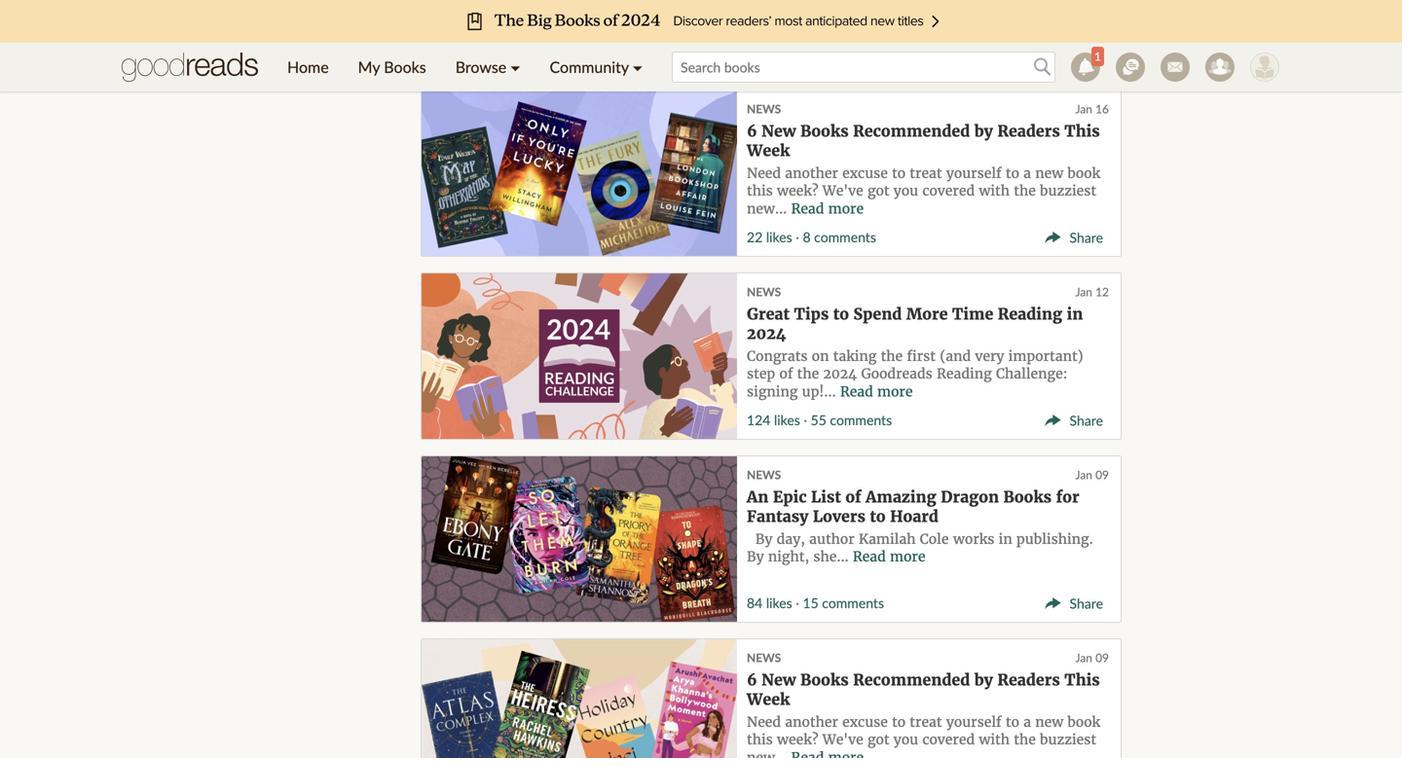 Task type: vqa. For each thing, say whether or not it's contained in the screenshot.
find by name or email TEXT FIELD
no



Task type: locate. For each thing, give the bounding box(es) containing it.
by
[[974, 122, 993, 141], [974, 671, 993, 690]]

1 vertical spatial reading
[[937, 365, 992, 383]]

124 likes link
[[747, 412, 800, 429]]

taking
[[833, 348, 877, 365]]

books down search books text box
[[800, 122, 849, 141]]

read up 55 comments link at right
[[840, 383, 873, 401]]

jan 09
[[1076, 468, 1109, 482], [1076, 651, 1109, 665]]

1 need from the top
[[747, 164, 781, 182]]

and
[[655, 0, 680, 14], [553, 14, 578, 32]]

covered inside need another excuse to treat yourself to a new book this week? we've got you covered with the buzziest new...
[[922, 182, 975, 200]]

to
[[892, 164, 906, 182], [1006, 164, 1019, 182], [833, 305, 849, 324], [870, 507, 886, 527], [892, 714, 906, 731], [1006, 714, 1019, 731]]

share button for 6 new books recommended by readers this week
[[1044, 227, 1111, 246]]

books inside '6 new books recommended by readers this week'
[[800, 122, 849, 141]]

2 excuse from the top
[[842, 714, 888, 731]]

read more up 8 comments link
[[791, 200, 864, 217]]

amazing
[[866, 488, 937, 507]]

0 vertical spatial 6 new books recommended by readers this week image
[[422, 90, 737, 256]]

1 vertical spatial treat
[[910, 714, 942, 731]]

jan 16
[[1076, 102, 1109, 116]]

recommended for 6 new books recommended by readers this week
[[853, 122, 970, 141]]

week?
[[777, 182, 818, 200], [777, 731, 818, 749]]

news down 84 likes link
[[747, 651, 781, 665]]

news up "an"
[[747, 468, 781, 482]]

2 buzziest from the top
[[1040, 731, 1097, 749]]

2024 inside congrats on taking the first (and very important) step of the 2024 goodreads reading challenge: signing up!...
[[823, 365, 857, 383]]

read for list
[[853, 548, 886, 566]]

1 vertical spatial this
[[747, 731, 773, 749]]

comments for tips
[[830, 412, 892, 429]]

2 jan 09 from the top
[[1076, 651, 1109, 665]]

2 vertical spatial share
[[1070, 595, 1103, 612]]

2 jan from the top
[[1076, 285, 1093, 299]]

1 ▾ from the left
[[511, 57, 520, 76]]

we've
[[823, 182, 864, 200], [823, 731, 864, 749]]

2 recommended from the top
[[853, 671, 970, 690]]

new inside '6 new books recommended by readers this week'
[[762, 122, 796, 141]]

1 new from the top
[[762, 122, 796, 141]]

great tips to spend more time reading in 2024 link
[[747, 305, 1083, 344]]

15
[[803, 595, 819, 612]]

1 share button from the top
[[1044, 227, 1111, 246]]

share down important)
[[1070, 412, 1103, 429]]

share
[[1070, 229, 1103, 246], [1070, 412, 1103, 429], [1070, 595, 1103, 612]]

2 we've from the top
[[823, 731, 864, 749]]

news for great
[[747, 285, 781, 299]]

0 vertical spatial we've
[[823, 182, 864, 200]]

read more down goodreads
[[840, 383, 913, 401]]

jan 09 link for 6 new books recommended by readers this week
[[1076, 651, 1109, 665]]

another inside 6 new books recommended by readers this week need another excuse to treat yourself to a new book this week? we've got you covered with the buzziest new...
[[785, 714, 838, 731]]

0 vertical spatial yourself
[[946, 164, 1002, 182]]

0 horizontal spatial and
[[553, 14, 578, 32]]

0 vertical spatial this
[[747, 182, 773, 200]]

1 jan from the top
[[1076, 102, 1093, 116]]

covered
[[922, 182, 975, 200], [922, 731, 975, 749]]

2 a from the top
[[1024, 714, 1031, 731]]

0 vertical spatial in
[[1067, 305, 1083, 324]]

new...
[[747, 200, 787, 217], [747, 749, 787, 759]]

1 news from the top
[[747, 102, 781, 116]]

1 vertical spatial new
[[762, 671, 796, 690]]

1 another from the top
[[785, 164, 838, 182]]

of down congrats
[[779, 365, 793, 383]]

· for great
[[804, 412, 807, 429]]

1 vertical spatial recommended
[[853, 671, 970, 690]]

0 vertical spatial excuse
[[842, 164, 888, 182]]

treat
[[910, 164, 942, 182], [910, 714, 942, 731]]

1 vertical spatial share
[[1070, 412, 1103, 429]]

1 got from the top
[[868, 182, 890, 200]]

0 vertical spatial got
[[868, 182, 890, 200]]

menu containing home
[[273, 43, 657, 92]]

week inside 6 new books recommended by readers this week need another excuse to treat yourself to a new book this week? we've got you covered with the buzziest new...
[[747, 690, 790, 710]]

this for 6 new books recommended by readers this week need another excuse to treat yourself to a new book this week? we've got you covered with the buzziest new...
[[1065, 671, 1100, 690]]

community ▾
[[550, 57, 643, 76]]

1 6 from the top
[[747, 122, 757, 141]]

2 week from the top
[[747, 690, 790, 710]]

124
[[747, 412, 771, 429]]

· left 55
[[804, 412, 807, 429]]

0 vertical spatial reading
[[998, 305, 1062, 324]]

1 readers from the top
[[997, 122, 1060, 141]]

▾ inside popup button
[[633, 57, 643, 76]]

0 vertical spatial covered
[[922, 182, 975, 200]]

6
[[747, 122, 757, 141], [747, 671, 757, 690]]

congrats
[[747, 348, 808, 365]]

0 vertical spatial week?
[[777, 182, 818, 200]]

1 horizontal spatial reading
[[998, 305, 1062, 324]]

jan 09 link
[[1076, 468, 1109, 482], [1076, 651, 1109, 665]]

1 6 new books recommended by readers this week link from the top
[[747, 122, 1100, 161]]

new inside 6 new books recommended by readers this week need another excuse to treat yourself to a new book this week? we've got you covered with the buzziest new...
[[762, 671, 796, 690]]

2 share from the top
[[1070, 412, 1103, 429]]

books inside menu
[[384, 57, 426, 76]]

1 vertical spatial in
[[999, 531, 1012, 548]]

2 6 from the top
[[747, 671, 757, 690]]

1 horizontal spatial ▾
[[633, 57, 643, 76]]

2 covered from the top
[[922, 731, 975, 749]]

by
[[755, 531, 773, 548], [747, 548, 764, 566]]

need
[[747, 164, 781, 182], [747, 714, 781, 731]]

1 jan 09 link from the top
[[1076, 468, 1109, 482]]

this inside 6 new books recommended by readers this week need another excuse to treat yourself to a new book this week? we've got you covered with the buzziest new...
[[1065, 671, 1100, 690]]

news down the...
[[747, 102, 781, 116]]

recommended for 6 new books recommended by readers this week need another excuse to treat yourself to a new book this week? we've got you covered with the buzziest new...
[[853, 671, 970, 690]]

buzziest inside 6 new books recommended by readers this week need another excuse to treat yourself to a new book this week? we've got you covered with the buzziest new...
[[1040, 731, 1097, 749]]

share button up jan 12 link
[[1044, 229, 1111, 246]]

0 vertical spatial book
[[1068, 164, 1100, 182]]

1 by from the top
[[974, 122, 993, 141]]

1 vertical spatial 09
[[1096, 651, 1109, 665]]

0 horizontal spatial reading
[[937, 365, 992, 383]]

0 vertical spatial new
[[762, 122, 796, 141]]

0 vertical spatial readers
[[997, 122, 1060, 141]]

read more link up 8 comments link
[[791, 200, 864, 217]]

1 you from the top
[[894, 182, 918, 200]]

read
[[757, 14, 790, 32], [791, 200, 824, 217], [840, 383, 873, 401], [853, 548, 886, 566]]

likes right 124
[[774, 412, 800, 429]]

1 button
[[1063, 43, 1108, 92]]

6 new books recommended by readers this week
[[747, 122, 1100, 161]]

bob builder image
[[1250, 53, 1280, 82]]

1 vertical spatial with
[[979, 731, 1010, 749]]

1 with from the top
[[979, 182, 1010, 200]]

and down books
[[553, 14, 578, 32]]

1 horizontal spatial in
[[1067, 305, 1083, 324]]

2024 up congrats
[[747, 324, 786, 344]]

2 new... from the top
[[747, 749, 787, 759]]

0 vertical spatial share
[[1070, 229, 1103, 246]]

1 vertical spatial jan 09 link
[[1076, 651, 1109, 665]]

by inside 6 new books recommended by readers this week need another excuse to treat yourself to a new book this week? we've got you covered with the buzziest new...
[[974, 671, 993, 690]]

hoard
[[890, 507, 939, 527]]

0 vertical spatial 09
[[1096, 468, 1109, 482]]

year
[[492, 0, 522, 14]]

0 vertical spatial share button
[[1044, 229, 1111, 246]]

· left 381
[[490, 44, 494, 61]]

1 vertical spatial 2024
[[823, 365, 857, 383]]

1 a from the top
[[1024, 164, 1031, 182]]

0 vertical spatial 6 new books recommended by readers this week link
[[747, 122, 1100, 161]]

22 likes link
[[747, 229, 792, 246]]

this for 6 new books recommended by readers this week
[[1065, 122, 1100, 141]]

1 we've from the top
[[823, 182, 864, 200]]

week up 22 likes link
[[747, 141, 790, 161]]

new
[[1035, 164, 1064, 182], [1035, 714, 1064, 731]]

2 6 new books recommended by readers this week link from the top
[[747, 671, 1100, 710]]

a
[[1024, 164, 1031, 182], [1024, 714, 1031, 731]]

this inside 6 new books recommended by readers this week need another excuse to treat yourself to a new book this week? we've got you covered with the buzziest new...
[[747, 731, 773, 749]]

0 vertical spatial week
[[747, 141, 790, 161]]

2 09 from the top
[[1096, 651, 1109, 665]]

09 for an epic list of amazing dragon books for fantasy lovers to hoard
[[1096, 468, 1109, 482]]

1 vertical spatial book
[[1068, 714, 1100, 731]]

got
[[868, 182, 890, 200], [868, 731, 890, 749]]

1 vertical spatial buzziest
[[1040, 731, 1097, 749]]

this
[[1065, 122, 1100, 141], [1065, 671, 1100, 690]]

read down kamilah
[[853, 548, 886, 566]]

jan 09 for an epic list of amazing dragon books for fantasy lovers to hoard
[[1076, 468, 1109, 482]]

2 another from the top
[[785, 714, 838, 731]]

0 vertical spatial this
[[1065, 122, 1100, 141]]

2 you from the top
[[894, 731, 918, 749]]

spend
[[853, 305, 902, 324]]

read more link down goodreads
[[840, 383, 913, 401]]

great tips to spend more time reading in 2024 image
[[422, 274, 737, 439]]

15 comments link
[[803, 595, 884, 612]]

more up 8 comments link
[[828, 200, 864, 217]]

1 this from the top
[[1065, 122, 1100, 141]]

of right list
[[846, 488, 861, 507]]

another year of books has come and gone, bringing those melancholy feelings of time passing, things changing, and mortality looming. the...
[[433, 0, 1081, 32]]

0 vertical spatial buzziest
[[1040, 182, 1097, 200]]

by down fantasy
[[755, 531, 773, 548]]

likes right the 22
[[766, 229, 792, 246]]

6 for 6 new books recommended by readers this week need another excuse to treat yourself to a new book this week? we've got you covered with the buzziest new...
[[747, 671, 757, 690]]

readers inside '6 new books recommended by readers this week'
[[997, 122, 1060, 141]]

more down goodreads
[[877, 383, 913, 401]]

1 this from the top
[[747, 182, 773, 200]]

1 vertical spatial a
[[1024, 714, 1031, 731]]

a inside 6 new books recommended by readers this week need another excuse to treat yourself to a new book this week? we've got you covered with the buzziest new...
[[1024, 714, 1031, 731]]

2 book from the top
[[1068, 714, 1100, 731]]

1 yourself from the top
[[946, 164, 1002, 182]]

readers inside 6 new books recommended by readers this week need another excuse to treat yourself to a new book this week? we've got you covered with the buzziest new...
[[997, 671, 1060, 690]]

1 vertical spatial by
[[974, 671, 993, 690]]

recommended
[[853, 122, 970, 141], [853, 671, 970, 690]]

jan 09 link for an epic list of amazing dragon books for fantasy lovers to hoard
[[1076, 468, 1109, 482]]

2 treat from the top
[[910, 714, 942, 731]]

readers for 6 new books recommended by readers this week need another excuse to treat yourself to a new book this week? we've got you covered with the buzziest new...
[[997, 671, 1060, 690]]

in right cole works
[[999, 531, 1012, 548]]

▾
[[511, 57, 520, 76], [633, 57, 643, 76]]

by left night,
[[747, 548, 764, 566]]

the
[[1014, 182, 1036, 200], [881, 348, 903, 365], [797, 365, 819, 383], [1014, 731, 1036, 749]]

likes right 84
[[766, 595, 792, 612]]

more down kamilah
[[890, 548, 926, 566]]

1 share from the top
[[1070, 229, 1103, 246]]

1 share button from the top
[[1044, 229, 1111, 246]]

2 news from the top
[[747, 285, 781, 299]]

16
[[1096, 102, 1109, 116]]

the inside 6 new books recommended by readers this week need another excuse to treat yourself to a new book this week? we've got you covered with the buzziest new...
[[1014, 731, 1036, 749]]

· for an
[[796, 595, 799, 612]]

share for 6 new books recommended by readers this week
[[1070, 229, 1103, 246]]

share button down "challenge:" in the right of the page
[[1044, 412, 1111, 429]]

0 vertical spatial jan 09 link
[[1076, 468, 1109, 482]]

news for 6
[[747, 102, 781, 116]]

books right the my
[[384, 57, 426, 76]]

read more down kamilah
[[853, 548, 926, 566]]

2 got from the top
[[868, 731, 890, 749]]

to inside an epic list of amazing dragon books for fantasy lovers to hoard
[[870, 507, 886, 527]]

mortality
[[582, 14, 646, 32]]

0 vertical spatial 6
[[747, 122, 757, 141]]

1 buzziest from the top
[[1040, 182, 1097, 200]]

0 vertical spatial recommended
[[853, 122, 970, 141]]

0 vertical spatial treat
[[910, 164, 942, 182]]

1 vertical spatial by
[[747, 548, 764, 566]]

0 vertical spatial share button
[[1044, 227, 1111, 246]]

news up great
[[747, 285, 781, 299]]

2 ▾ from the left
[[633, 57, 643, 76]]

1 book from the top
[[1068, 164, 1100, 182]]

0 vertical spatial 2024
[[747, 324, 786, 344]]

1 new from the top
[[1035, 164, 1064, 182]]

a inside need another excuse to treat yourself to a new book this week? we've got you covered with the buzziest new...
[[1024, 164, 1031, 182]]

1 vertical spatial readers
[[997, 671, 1060, 690]]

passing,
[[1024, 0, 1081, 14]]

great tips to spend more time reading in 2024
[[747, 305, 1083, 344]]

761 likes link
[[433, 44, 487, 61]]

share button down publishing.
[[1044, 593, 1111, 612]]

epic
[[773, 488, 807, 507]]

0 vertical spatial by
[[974, 122, 993, 141]]

week for 6 new books recommended by readers this week need another excuse to treat yourself to a new book this week? we've got you covered with the buzziest new...
[[747, 690, 790, 710]]

2 this from the top
[[747, 731, 773, 749]]

share for an epic list of amazing dragon books for fantasy lovers to hoard
[[1070, 595, 1103, 612]]

0 vertical spatial with
[[979, 182, 1010, 200]]

week inside '6 new books recommended by readers this week'
[[747, 141, 790, 161]]

6 inside 6 new books recommended by readers this week need another excuse to treat yourself to a new book this week? we've got you covered with the buzziest new...
[[747, 671, 757, 690]]

share down publishing.
[[1070, 595, 1103, 612]]

1 vertical spatial need
[[747, 714, 781, 731]]

· left 8
[[796, 229, 799, 246]]

Search for books to add to your shelves search field
[[672, 52, 1056, 83]]

yourself inside need another excuse to treat yourself to a new book this week? we've got you covered with the buzziest new...
[[946, 164, 1002, 182]]

excuse inside 6 new books recommended by readers this week need another excuse to treat yourself to a new book this week? we've got you covered with the buzziest new...
[[842, 714, 888, 731]]

1 vertical spatial you
[[894, 731, 918, 749]]

0 vertical spatial another
[[785, 164, 838, 182]]

2 readers from the top
[[997, 671, 1060, 690]]

2 yourself from the top
[[946, 714, 1002, 731]]

week
[[747, 141, 790, 161], [747, 690, 790, 710]]

share inside dropdown button
[[1070, 412, 1103, 429]]

menu
[[273, 43, 657, 92]]

0 horizontal spatial in
[[999, 531, 1012, 548]]

another
[[785, 164, 838, 182], [785, 714, 838, 731]]

publishing.
[[1017, 531, 1093, 548]]

the inside need another excuse to treat yourself to a new book this week? we've got you covered with the buzziest new...
[[1014, 182, 1036, 200]]

2024
[[747, 324, 786, 344], [823, 365, 857, 383]]

1 vertical spatial 6 new books recommended by readers this week image
[[422, 640, 737, 759]]

1 vertical spatial yourself
[[946, 714, 1002, 731]]

2 new from the top
[[762, 671, 796, 690]]

excuse inside need another excuse to treat yourself to a new book this week? we've got you covered with the buzziest new...
[[842, 164, 888, 182]]

0 vertical spatial you
[[894, 182, 918, 200]]

0 vertical spatial new
[[1035, 164, 1064, 182]]

0 horizontal spatial 2024
[[747, 324, 786, 344]]

books down 84 likes · 15 comments
[[800, 671, 849, 690]]

congrats on taking the first (and very important) step of the 2024 goodreads reading challenge: signing up!...
[[747, 348, 1084, 401]]

news for an
[[747, 468, 781, 482]]

read more link
[[757, 14, 829, 32], [791, 200, 864, 217], [840, 383, 913, 401], [853, 548, 926, 566]]

1 vertical spatial got
[[868, 731, 890, 749]]

1 vertical spatial we've
[[823, 731, 864, 749]]

up!...
[[802, 383, 836, 401]]

1 vertical spatial covered
[[922, 731, 975, 749]]

2024 inside the great tips to spend more time reading in 2024
[[747, 324, 786, 344]]

1 vertical spatial week
[[747, 690, 790, 710]]

1 vertical spatial week?
[[777, 731, 818, 749]]

reading up important)
[[998, 305, 1062, 324]]

read down "bringing"
[[757, 14, 790, 32]]

1 vertical spatial this
[[1065, 671, 1100, 690]]

2 new from the top
[[1035, 714, 1064, 731]]

1 week? from the top
[[777, 182, 818, 200]]

1 vertical spatial new...
[[747, 749, 787, 759]]

more for spend
[[877, 383, 913, 401]]

3 share from the top
[[1070, 595, 1103, 612]]

2 need from the top
[[747, 714, 781, 731]]

comments
[[524, 44, 586, 61], [814, 229, 876, 246], [830, 412, 892, 429], [822, 595, 884, 612]]

1 vertical spatial jan 09
[[1076, 651, 1109, 665]]

read more for list
[[853, 548, 926, 566]]

2 share button from the top
[[1044, 412, 1111, 429]]

2024 down taking on the top
[[823, 365, 857, 383]]

and up looming.
[[655, 0, 680, 14]]

2 6 new books recommended by readers this week image from the top
[[422, 640, 737, 759]]

share up jan 12 link
[[1070, 229, 1103, 246]]

likes
[[461, 44, 487, 61], [766, 229, 792, 246], [774, 412, 800, 429], [766, 595, 792, 612]]

124 likes · 55 comments
[[747, 412, 892, 429]]

1 horizontal spatial 2024
[[823, 365, 857, 383]]

0 vertical spatial new...
[[747, 200, 787, 217]]

1 vertical spatial new
[[1035, 714, 1064, 731]]

2 this from the top
[[1065, 671, 1100, 690]]

1 week from the top
[[747, 141, 790, 161]]

read more link down kamilah
[[853, 548, 926, 566]]

1 jan 09 from the top
[[1076, 468, 1109, 482]]

read up 8
[[791, 200, 824, 217]]

this inside '6 new books recommended by readers this week'
[[1065, 122, 1100, 141]]

3 share button from the top
[[1044, 595, 1111, 612]]

6 new books recommended by readers this week image
[[422, 90, 737, 256], [422, 640, 737, 759]]

2 jan 09 link from the top
[[1076, 651, 1109, 665]]

1 treat from the top
[[910, 164, 942, 182]]

she...
[[813, 548, 849, 566]]

comments for new
[[814, 229, 876, 246]]

381 comments link
[[497, 44, 586, 61]]

▾ inside popup button
[[511, 57, 520, 76]]

an
[[747, 488, 769, 507]]

0 vertical spatial a
[[1024, 164, 1031, 182]]

Search books text field
[[672, 52, 1056, 83]]

1 vertical spatial 6
[[747, 671, 757, 690]]

week? inside need another excuse to treat yourself to a new book this week? we've got you covered with the buzziest new...
[[777, 182, 818, 200]]

covered inside 6 new books recommended by readers this week need another excuse to treat yourself to a new book this week? we've got you covered with the buzziest new...
[[922, 731, 975, 749]]

1 vertical spatial excuse
[[842, 714, 888, 731]]

jan 09 for 6 new books recommended by readers this week
[[1076, 651, 1109, 665]]

0 vertical spatial need
[[747, 164, 781, 182]]

in down jan 12 link
[[1067, 305, 1083, 324]]

2 share button from the top
[[1044, 593, 1111, 612]]

inbox image
[[1161, 53, 1190, 82]]

0 horizontal spatial ▾
[[511, 57, 520, 76]]

got inside need another excuse to treat yourself to a new book this week? we've got you covered with the buzziest new...
[[868, 182, 890, 200]]

books left for
[[1003, 488, 1052, 507]]

1 vertical spatial another
[[785, 714, 838, 731]]

6 inside '6 new books recommended by readers this week'
[[747, 122, 757, 141]]

0 vertical spatial jan 09
[[1076, 468, 1109, 482]]

1 09 from the top
[[1096, 468, 1109, 482]]

recommended inside '6 new books recommended by readers this week'
[[853, 122, 970, 141]]

share button up jan 12 link
[[1044, 227, 1111, 246]]

2 week? from the top
[[777, 731, 818, 749]]

comments for epic
[[822, 595, 884, 612]]

1 new... from the top
[[747, 200, 787, 217]]

share button for 6 new books recommended by readers this week
[[1044, 229, 1111, 246]]

jan
[[1076, 102, 1093, 116], [1076, 285, 1093, 299], [1076, 468, 1093, 482], [1076, 651, 1093, 665]]

new for 6 new books recommended by readers this week
[[762, 122, 796, 141]]

read more link for books
[[791, 200, 864, 217]]

2 with from the top
[[979, 731, 1010, 749]]

share button down publishing.
[[1044, 595, 1111, 612]]

by inside '6 new books recommended by readers this week'
[[974, 122, 993, 141]]

· left 15
[[796, 595, 799, 612]]

browse ▾
[[455, 57, 520, 76]]

read more for to
[[840, 383, 913, 401]]

1 excuse from the top
[[842, 164, 888, 182]]

new inside 6 new books recommended by readers this week need another excuse to treat yourself to a new book this week? we've got you covered with the buzziest new...
[[1035, 714, 1064, 731]]

4 jan from the top
[[1076, 651, 1093, 665]]

an epic list of amazing dragon books for fantasy lovers to hoard image
[[422, 457, 737, 622]]

1 covered from the top
[[922, 182, 975, 200]]

22 likes · 8 comments
[[747, 229, 876, 246]]

reading down (and
[[937, 365, 992, 383]]

4 news from the top
[[747, 651, 781, 665]]

1 vertical spatial 6 new books recommended by readers this week link
[[747, 671, 1100, 710]]

jan for 6 new books recommended by readers this week
[[1076, 102, 1093, 116]]

book
[[1068, 164, 1100, 182], [1068, 714, 1100, 731]]

1 vertical spatial share button
[[1044, 412, 1111, 429]]

books
[[384, 57, 426, 76], [800, 122, 849, 141], [1003, 488, 1052, 507], [800, 671, 849, 690]]

1 vertical spatial share button
[[1044, 593, 1111, 612]]

1 recommended from the top
[[853, 122, 970, 141]]

week down 84 likes link
[[747, 690, 790, 710]]

3 news from the top
[[747, 468, 781, 482]]

by for 6 new books recommended by readers this week
[[974, 122, 993, 141]]

2 by from the top
[[974, 671, 993, 690]]

more for recommended
[[828, 200, 864, 217]]

3 jan from the top
[[1076, 468, 1093, 482]]

2 vertical spatial share button
[[1044, 595, 1111, 612]]

recommended inside 6 new books recommended by readers this week need another excuse to treat yourself to a new book this week? we've got you covered with the buzziest new...
[[853, 671, 970, 690]]



Task type: describe. For each thing, give the bounding box(es) containing it.
we've inside need another excuse to treat yourself to a new book this week? we've got you covered with the buzziest new...
[[823, 182, 864, 200]]

time
[[952, 305, 994, 324]]

day,
[[777, 531, 805, 548]]

changing,
[[481, 14, 549, 32]]

another inside need another excuse to treat yourself to a new book this week? we've got you covered with the buzziest new...
[[785, 164, 838, 182]]

step
[[747, 365, 775, 383]]

55 comments link
[[811, 412, 892, 429]]

home link
[[273, 43, 343, 92]]

kamilah
[[859, 531, 916, 548]]

of up changing,
[[526, 0, 539, 14]]

for
[[1056, 488, 1080, 507]]

read more link down those
[[757, 14, 829, 32]]

my books
[[358, 57, 426, 76]]

6 new books recommended by readers this week link for jan 09
[[747, 671, 1100, 710]]

55
[[811, 412, 827, 429]]

1 horizontal spatial and
[[655, 0, 680, 14]]

84 likes · 15 comments
[[747, 595, 884, 612]]

great
[[747, 305, 790, 324]]

important)
[[1009, 348, 1084, 365]]

09 for 6 new books recommended by readers this week
[[1096, 651, 1109, 665]]

another
[[433, 0, 488, 14]]

more down those
[[794, 14, 829, 32]]

new for 6 new books recommended by readers this week need another excuse to treat yourself to a new book this week? we've got you covered with the buzziest new...
[[762, 671, 796, 690]]

challenge:
[[996, 365, 1068, 383]]

on
[[812, 348, 829, 365]]

those
[[789, 0, 826, 14]]

list
[[811, 488, 841, 507]]

12
[[1096, 285, 1109, 299]]

more
[[906, 305, 948, 324]]

6 for 6 new books recommended by readers this week
[[747, 122, 757, 141]]

read more for books
[[791, 200, 864, 217]]

community ▾ button
[[535, 43, 657, 92]]

you inside 6 new books recommended by readers this week need another excuse to treat yourself to a new book this week? we've got you covered with the buzziest new...
[[894, 731, 918, 749]]

by day, author kamilah cole works in publishing. by night, she...
[[747, 531, 1093, 566]]

friend requests image
[[1206, 53, 1235, 82]]

has
[[587, 0, 611, 14]]

treat inside 6 new books recommended by readers this week need another excuse to treat yourself to a new book this week? we've got you covered with the buzziest new...
[[910, 714, 942, 731]]

need inside 6 new books recommended by readers this week need another excuse to treat yourself to a new book this week? we've got you covered with the buzziest new...
[[747, 714, 781, 731]]

of left time at right
[[971, 0, 985, 14]]

looming.
[[650, 14, 711, 32]]

browse ▾ button
[[441, 43, 535, 92]]

an epic list of amazing dragon books for fantasy lovers to hoard
[[747, 488, 1080, 527]]

week for 6 new books recommended by readers this week
[[747, 141, 790, 161]]

yourself inside 6 new books recommended by readers this week need another excuse to treat yourself to a new book this week? we've got you covered with the buzziest new...
[[946, 714, 1002, 731]]

we've inside 6 new books recommended by readers this week need another excuse to treat yourself to a new book this week? we've got you covered with the buzziest new...
[[823, 731, 864, 749]]

761
[[433, 44, 457, 61]]

browse
[[455, 57, 507, 76]]

my group discussions image
[[1116, 53, 1145, 82]]

first
[[907, 348, 936, 365]]

goodreads
[[861, 365, 933, 383]]

in inside the great tips to spend more time reading in 2024
[[1067, 305, 1083, 324]]

6 new books recommended by readers this week need another excuse to treat yourself to a new book this week? we've got you covered with the buzziest new...
[[747, 671, 1100, 759]]

share button for great tips to spend more time reading in 2024
[[1044, 412, 1111, 429]]

84 likes link
[[747, 595, 792, 612]]

read more link for list
[[853, 548, 926, 566]]

night,
[[768, 548, 809, 566]]

this inside need another excuse to treat yourself to a new book this week? we've got you covered with the buzziest new...
[[747, 182, 773, 200]]

the...
[[715, 14, 752, 32]]

book inside need another excuse to treat yourself to a new book this week? we've got you covered with the buzziest new...
[[1068, 164, 1100, 182]]

bringing
[[726, 0, 785, 14]]

jan for an epic list of amazing dragon books for fantasy lovers to hoard
[[1076, 468, 1093, 482]]

come
[[615, 0, 651, 14]]

with inside 6 new books recommended by readers this week need another excuse to treat yourself to a new book this week? we've got you covered with the buzziest new...
[[979, 731, 1010, 749]]

dragon
[[941, 488, 999, 507]]

lovers
[[813, 507, 866, 527]]

week? inside 6 new books recommended by readers this week need another excuse to treat yourself to a new book this week? we've got you covered with the buzziest new...
[[777, 731, 818, 749]]

0 vertical spatial by
[[755, 531, 773, 548]]

my
[[358, 57, 380, 76]]

treat inside need another excuse to treat yourself to a new book this week? we've got you covered with the buzziest new...
[[910, 164, 942, 182]]

84
[[747, 595, 763, 612]]

8
[[803, 229, 811, 246]]

share for great tips to spend more time reading in 2024
[[1070, 412, 1103, 429]]

▾ for community ▾
[[633, 57, 643, 76]]

read more down those
[[757, 14, 829, 32]]

new... inside 6 new books recommended by readers this week need another excuse to treat yourself to a new book this week? we've got you covered with the buzziest new...
[[747, 749, 787, 759]]

you inside need another excuse to treat yourself to a new book this week? we've got you covered with the buzziest new...
[[894, 182, 918, 200]]

got inside 6 new books recommended by readers this week need another excuse to treat yourself to a new book this week? we've got you covered with the buzziest new...
[[868, 731, 890, 749]]

notifications element
[[1071, 47, 1104, 82]]

of inside an epic list of amazing dragon books for fantasy lovers to hoard
[[846, 488, 861, 507]]

fantasy
[[747, 507, 809, 527]]

an epic list of amazing dragon books for fantasy lovers to hoard link
[[747, 488, 1080, 527]]

author
[[809, 531, 855, 548]]

in inside by day, author kamilah cole works in publishing. by night, she...
[[999, 531, 1012, 548]]

reading inside congrats on taking the first (and very important) step of the 2024 goodreads reading challenge: signing up!...
[[937, 365, 992, 383]]

time
[[989, 0, 1020, 14]]

read more link for to
[[840, 383, 913, 401]]

books inside 6 new books recommended by readers this week need another excuse to treat yourself to a new book this week? we've got you covered with the buzziest new...
[[800, 671, 849, 690]]

more for of
[[890, 548, 926, 566]]

8 comments link
[[803, 229, 876, 246]]

new inside need another excuse to treat yourself to a new book this week? we've got you covered with the buzziest new...
[[1035, 164, 1064, 182]]

gone,
[[684, 0, 722, 14]]

6 new books recommended by readers this week link for jan 16
[[747, 122, 1100, 161]]

buzziest inside need another excuse to treat yourself to a new book this week? we've got you covered with the buzziest new...
[[1040, 182, 1097, 200]]

jan 12
[[1076, 285, 1109, 299]]

my books link
[[343, 43, 441, 92]]

1
[[1095, 49, 1101, 63]]

need inside need another excuse to treat yourself to a new book this week? we've got you covered with the buzziest new...
[[747, 164, 781, 182]]

likes right the 761
[[461, 44, 487, 61]]

read for to
[[840, 383, 873, 401]]

share button for an epic list of amazing dragon books for fantasy lovers to hoard
[[1044, 595, 1111, 612]]

761 likes · 381 comments
[[433, 44, 586, 61]]

of inside congrats on taking the first (and very important) step of the 2024 goodreads reading challenge: signing up!...
[[779, 365, 793, 383]]

share button for an epic list of amazing dragon books for fantasy lovers to hoard
[[1044, 593, 1111, 612]]

feelings
[[913, 0, 967, 14]]

with inside need another excuse to treat yourself to a new book this week? we've got you covered with the buzziest new...
[[979, 182, 1010, 200]]

read for books
[[791, 200, 824, 217]]

381
[[497, 44, 521, 61]]

home
[[287, 57, 329, 76]]

melancholy
[[830, 0, 909, 14]]

(and
[[940, 348, 971, 365]]

jan 16 link
[[1076, 102, 1109, 116]]

likes for great
[[774, 412, 800, 429]]

22
[[747, 229, 763, 246]]

reading inside the great tips to spend more time reading in 2024
[[998, 305, 1062, 324]]

to inside the great tips to spend more time reading in 2024
[[833, 305, 849, 324]]

need another excuse to treat yourself to a new book this week? we've got you covered with the buzziest new...
[[747, 164, 1100, 217]]

community
[[550, 57, 629, 76]]

books inside an epic list of amazing dragon books for fantasy lovers to hoard
[[1003, 488, 1052, 507]]

things
[[433, 14, 477, 32]]

tips
[[794, 305, 829, 324]]

share button
[[1044, 410, 1111, 429]]

readers for 6 new books recommended by readers this week
[[997, 122, 1060, 141]]

jan for great tips to spend more time reading in 2024
[[1076, 285, 1093, 299]]

new... inside need another excuse to treat yourself to a new book this week? we've got you covered with the buzziest new...
[[747, 200, 787, 217]]

cole works
[[920, 531, 995, 548]]

very
[[975, 348, 1004, 365]]

by for 6 new books recommended by readers this week need another excuse to treat yourself to a new book this week? we've got you covered with the buzziest new...
[[974, 671, 993, 690]]

jan 12 link
[[1076, 285, 1109, 299]]

likes for 6
[[766, 229, 792, 246]]

book inside 6 new books recommended by readers this week need another excuse to treat yourself to a new book this week? we've got you covered with the buzziest new...
[[1068, 714, 1100, 731]]

▾ for browse ▾
[[511, 57, 520, 76]]

likes for an
[[766, 595, 792, 612]]

· for 6
[[796, 229, 799, 246]]

1 6 new books recommended by readers this week image from the top
[[422, 90, 737, 256]]

books
[[543, 0, 583, 14]]

signing
[[747, 383, 798, 401]]



